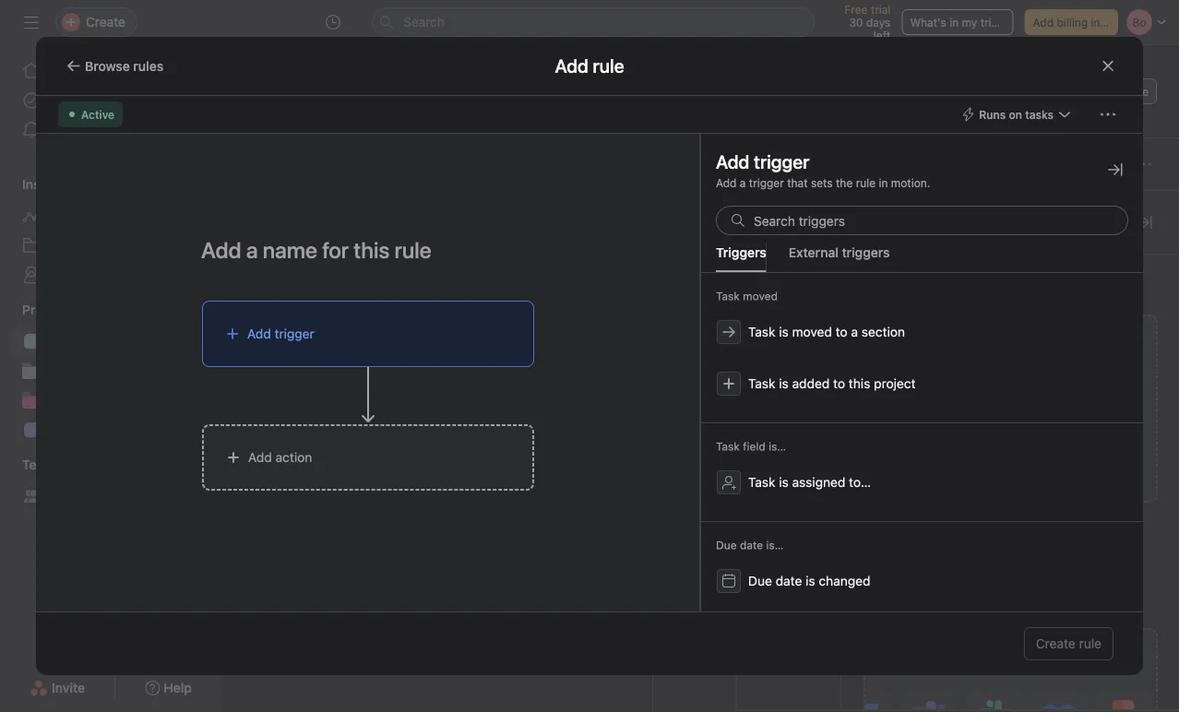 Task type: vqa. For each thing, say whether or not it's contained in the screenshot.
the more actions image
no



Task type: describe. For each thing, give the bounding box(es) containing it.
oct 25 – 27
[[770, 320, 832, 333]]

done button
[[273, 421, 309, 454]]

changed
[[819, 573, 871, 589]]

2
[[770, 278, 777, 291]]

is for assigned
[[779, 475, 789, 490]]

a inside the add trigger add a trigger that sets the rule in motion.
[[740, 176, 746, 189]]

home link
[[11, 56, 210, 86]]

add task…
[[295, 385, 358, 400]]

27 inside header to do tree grid
[[819, 320, 832, 333]]

assigned
[[792, 475, 846, 490]]

projects
[[22, 302, 72, 317]]

hide sidebar image
[[24, 15, 39, 30]]

0 vertical spatial your
[[966, 289, 992, 305]]

most.
[[951, 603, 985, 618]]

status field for share timeline with teammates cell
[[1101, 342, 1179, 376]]

project inside popup button
[[874, 376, 916, 391]]

completed checkbox for schedule kickoff meeting text box
[[268, 315, 290, 337]]

tasks inside the "my tasks" link
[[70, 93, 101, 108]]

is for added
[[779, 376, 789, 391]]

status field for schedule kickoff meeting cell
[[1101, 309, 1179, 343]]

invite
[[52, 681, 85, 696]]

to for this
[[833, 376, 845, 391]]

what's in my trial?
[[910, 16, 1006, 29]]

global element
[[0, 45, 221, 156]]

– for 31
[[809, 471, 815, 484]]

close side pane image
[[1108, 162, 1123, 177]]

task is moved to a section
[[748, 324, 905, 340]]

add to starred image
[[584, 71, 599, 86]]

what's
[[910, 16, 947, 29]]

0 horizontal spatial rules
[[775, 368, 803, 381]]

date for due date is…
[[740, 539, 763, 552]]

in inside the add trigger add a trigger that sets the rule in motion.
[[879, 176, 888, 189]]

1 vertical spatial cell
[[762, 342, 873, 376]]

projects button
[[0, 301, 72, 319]]

to
[[273, 244, 290, 262]]

info
[[1091, 16, 1111, 29]]

customize button
[[1071, 78, 1157, 104]]

my tasks link
[[11, 86, 210, 115]]

customize inside dropdown button
[[1094, 85, 1149, 98]]

2 vertical spatial cell
[[872, 460, 992, 495]]

days
[[866, 16, 891, 29]]

create rule button
[[1024, 627, 1114, 661]]

completed image
[[268, 315, 290, 337]]

25
[[792, 320, 806, 333]]

0 vertical spatial cell
[[872, 276, 992, 310]]

close details image
[[1138, 215, 1153, 230]]

1 horizontal spatial priority
[[999, 201, 1037, 214]]

close this dialog image
[[1101, 59, 1116, 73]]

to for a
[[836, 324, 848, 340]]

uses
[[897, 603, 925, 618]]

add for add app
[[992, 649, 1020, 667]]

bob for draft project brief cell bob "button"
[[687, 287, 707, 299]]

date for due date is changed
[[776, 573, 802, 589]]

build
[[864, 583, 893, 598]]

rule inside the add trigger add a trigger that sets the rule in motion.
[[856, 176, 876, 189]]

priority field for schedule kickoff meeting cell
[[991, 309, 1102, 343]]

task is assigned to… button
[[705, 459, 1140, 507]]

1 vertical spatial customize
[[864, 211, 952, 233]]

completed checkbox for titles 'text box' in the bottom of the page
[[268, 466, 290, 489]]

add trigger
[[247, 326, 314, 341]]

add task… button
[[295, 383, 358, 403]]

status
[[1109, 201, 1143, 214]]

moved inside popup button
[[792, 324, 832, 340]]

– for 27
[[809, 320, 816, 333]]

search button
[[372, 7, 815, 37]]

to…
[[849, 475, 871, 490]]

build integrated workflows with the tools your team uses the most.
[[864, 583, 1135, 618]]

add for add trigger
[[247, 326, 271, 341]]

due date
[[770, 201, 818, 214]]

row containing oct 27
[[221, 460, 1179, 495]]

work
[[996, 289, 1025, 305]]

completed checkbox for "draft project brief" text field
[[268, 282, 290, 304]]

active button
[[58, 102, 123, 127]]

completed image for to do
[[268, 282, 290, 304]]

assignee
[[661, 201, 708, 214]]

add action
[[248, 450, 312, 465]]

add task… row
[[221, 376, 1179, 410]]

trial
[[871, 3, 891, 16]]

a inside popup button
[[851, 324, 858, 340]]

priority field for titles cell
[[991, 460, 1102, 495]]

add inside the add trigger add a trigger that sets the rule in motion.
[[716, 176, 737, 189]]

that
[[787, 176, 808, 189]]

projects element
[[0, 293, 221, 448]]

add trigger
[[716, 150, 810, 172]]

get
[[943, 289, 962, 305]]

with
[[1025, 583, 1050, 598]]

completed image inside share timeline with teammates cell
[[268, 348, 290, 370]]

bob button for draft project brief cell
[[661, 282, 759, 304]]

completed checkbox for share timeline with teammates text box
[[268, 348, 290, 370]]

what's in my trial? button
[[902, 9, 1014, 35]]

add app button
[[864, 628, 1158, 712]]

search list box
[[372, 7, 815, 37]]

2 horizontal spatial the
[[1053, 583, 1073, 598]]

my
[[48, 93, 66, 108]]

task is moved to a section button
[[705, 308, 1140, 356]]

rule menu tabs tab list
[[701, 243, 1143, 273]]

add for add task…
[[295, 385, 319, 400]]

bo
[[913, 85, 927, 98]]

add app
[[992, 649, 1051, 667]]

0 vertical spatial project
[[151, 334, 193, 349]]

home
[[48, 63, 83, 78]]

insights
[[22, 177, 70, 192]]

due for due date is…
[[716, 539, 737, 552]]

status field for titles cell
[[1101, 460, 1179, 495]]

31
[[818, 471, 830, 484]]

Schedule kickoff meeting text field
[[291, 317, 451, 335]]

insights element
[[0, 168, 221, 293]]

titles cell
[[221, 460, 653, 495]]

bob for bob "button" for schedule kickoff meeting 'cell'
[[687, 320, 707, 333]]

is left changed
[[806, 573, 815, 589]]

automatically.
[[1061, 289, 1143, 305]]

motion.
[[891, 176, 930, 189]]

browse rules button
[[58, 53, 172, 79]]

30
[[849, 16, 863, 29]]

runs on tasks
[[979, 108, 1054, 121]]

add a rule to get your work done automatically.
[[864, 289, 1143, 305]]

search
[[403, 14, 445, 30]]

oct 27 – 31
[[770, 471, 830, 484]]

to do
[[273, 244, 311, 262]]

added
[[792, 376, 830, 391]]

in inside button
[[950, 16, 959, 29]]

task for task field is…
[[716, 440, 740, 453]]

functional
[[88, 334, 147, 349]]



Task type: locate. For each thing, give the bounding box(es) containing it.
collapse task list for this section image
[[249, 245, 264, 260]]

the right with
[[1053, 583, 1073, 598]]

project
[[151, 334, 193, 349], [874, 376, 916, 391]]

bob up add task… row
[[687, 320, 707, 333]]

due for due date is changed
[[748, 573, 772, 589]]

forms
[[773, 549, 805, 562]]

add left 'action'
[[248, 450, 272, 465]]

free
[[845, 3, 868, 16]]

plan
[[196, 334, 221, 349]]

task left the field
[[716, 440, 740, 453]]

– inside header to do tree grid
[[809, 320, 816, 333]]

sets
[[811, 176, 833, 189]]

due down due date is…
[[748, 573, 772, 589]]

oct left 25
[[770, 320, 789, 333]]

your inside the build integrated workflows with the tools your team uses the most.
[[1109, 583, 1135, 598]]

1 vertical spatial rules
[[775, 368, 803, 381]]

date left the "forms"
[[740, 539, 763, 552]]

is left assigned
[[779, 475, 789, 490]]

0 vertical spatial trigger
[[749, 176, 784, 189]]

in left "motion."
[[879, 176, 888, 189]]

header to do tree grid
[[221, 276, 1179, 410]]

rule right sets
[[856, 176, 876, 189]]

0 horizontal spatial customize
[[864, 211, 952, 233]]

priority button
[[863, 315, 1159, 503]]

bob left task moved
[[687, 287, 707, 299]]

oct for oct 27 – 31
[[770, 471, 789, 484]]

1 vertical spatial bob
[[687, 320, 707, 333]]

add billing info button
[[1025, 9, 1118, 35]]

runs on tasks button
[[953, 102, 1081, 127]]

0 vertical spatial bob
[[687, 287, 707, 299]]

0 vertical spatial the
[[836, 176, 853, 189]]

cell down rule menu tabs tab list
[[872, 276, 992, 310]]

0 vertical spatial rules
[[864, 262, 901, 279]]

customize up rule menu tabs tab list
[[864, 211, 952, 233]]

project left plan
[[151, 334, 193, 349]]

1 vertical spatial date
[[740, 539, 763, 552]]

trigger up add task…
[[275, 326, 314, 341]]

1 horizontal spatial customize
[[1094, 85, 1149, 98]]

is…
[[769, 440, 786, 453], [766, 539, 784, 552]]

task for task moved
[[716, 290, 740, 303]]

None text field
[[299, 62, 549, 95]]

0 vertical spatial rule
[[856, 176, 876, 189]]

– left 31
[[809, 471, 815, 484]]

1 horizontal spatial 27
[[819, 320, 832, 333]]

0 vertical spatial date
[[794, 201, 818, 214]]

0 horizontal spatial rule
[[856, 176, 876, 189]]

2 vertical spatial a
[[851, 324, 858, 340]]

1 vertical spatial in
[[879, 176, 888, 189]]

cell right the to…
[[872, 460, 992, 495]]

done
[[273, 429, 309, 446]]

priority up work
[[999, 201, 1037, 214]]

0 vertical spatial customize
[[1094, 85, 1149, 98]]

0 horizontal spatial your
[[966, 289, 992, 305]]

date down that
[[794, 201, 818, 214]]

27 right 25
[[819, 320, 832, 333]]

task for task is moved to a section
[[748, 324, 776, 340]]

1 vertical spatial due
[[716, 539, 737, 552]]

is inside popup button
[[779, 475, 789, 490]]

2 completed checkbox from the top
[[268, 466, 290, 489]]

due down that
[[770, 201, 791, 214]]

0 vertical spatial moved
[[743, 290, 778, 303]]

2 vertical spatial due
[[748, 573, 772, 589]]

due date is…
[[716, 539, 784, 552]]

due inside 'due date is changed' popup button
[[748, 573, 772, 589]]

bob button for schedule kickoff meeting 'cell'
[[661, 315, 759, 337]]

0 vertical spatial is…
[[769, 440, 786, 453]]

0 vertical spatial –
[[809, 320, 816, 333]]

0 vertical spatial in
[[950, 16, 959, 29]]

team button
[[0, 456, 55, 474]]

oct inside header to do tree grid
[[770, 320, 789, 333]]

0 horizontal spatial moved
[[743, 290, 778, 303]]

bob button
[[661, 282, 759, 304], [661, 315, 759, 337]]

1 vertical spatial a
[[891, 289, 898, 305]]

0 vertical spatial due
[[770, 201, 791, 214]]

task is added to this project button
[[705, 360, 1140, 408]]

2 completed image from the top
[[268, 348, 290, 370]]

Search triggers text field
[[716, 206, 1129, 235]]

completed checkbox right plan
[[268, 315, 290, 337]]

action
[[275, 450, 312, 465]]

0 horizontal spatial project
[[151, 334, 193, 349]]

2 vertical spatial to
[[833, 376, 845, 391]]

rule
[[856, 176, 876, 189], [901, 289, 924, 305], [1079, 636, 1102, 651]]

1 vertical spatial rule
[[901, 289, 924, 305]]

task down the field
[[748, 475, 776, 490]]

1 vertical spatial priority
[[898, 390, 941, 405]]

add
[[1033, 16, 1054, 29], [716, 176, 737, 189], [864, 289, 887, 305], [247, 326, 271, 341], [295, 385, 319, 400], [248, 450, 272, 465], [992, 649, 1020, 667]]

free trial 30 days left
[[845, 3, 891, 42]]

task for task is added to this project
[[748, 376, 776, 391]]

project right the this
[[874, 376, 916, 391]]

a left section
[[851, 324, 858, 340]]

add for add action
[[248, 450, 272, 465]]

completed image inside draft project brief cell
[[268, 282, 290, 304]]

the right sets
[[836, 176, 853, 189]]

active
[[81, 108, 114, 121]]

trigger down add trigger
[[749, 176, 784, 189]]

the
[[836, 176, 853, 189], [1053, 583, 1073, 598], [928, 603, 948, 618]]

1 vertical spatial to
[[836, 324, 848, 340]]

trigger
[[749, 176, 784, 189], [275, 326, 314, 341]]

rule up task is moved to a section popup button at the right of page
[[901, 289, 924, 305]]

due down header done 'tree grid'
[[716, 539, 737, 552]]

3 completed image from the top
[[268, 466, 290, 489]]

a
[[740, 176, 746, 189], [891, 289, 898, 305], [851, 324, 858, 340]]

task is assigned to…
[[748, 475, 871, 490]]

cell
[[872, 276, 992, 310], [762, 342, 873, 376], [872, 460, 992, 495]]

0 vertical spatial 27
[[819, 320, 832, 333]]

0 horizontal spatial in
[[879, 176, 888, 189]]

do
[[293, 244, 311, 262]]

your right "get"
[[966, 289, 992, 305]]

0 horizontal spatial 27
[[792, 471, 805, 484]]

row
[[221, 190, 1179, 224], [244, 223, 1179, 225], [221, 276, 1179, 310], [221, 308, 1179, 345], [221, 341, 1179, 378], [221, 460, 1179, 495], [221, 494, 1179, 528]]

Titles text field
[[291, 468, 332, 487]]

tools
[[1076, 583, 1105, 598]]

completed checkbox inside titles cell
[[268, 466, 290, 489]]

1 horizontal spatial tasks
[[1025, 108, 1054, 121]]

is for moved
[[779, 324, 789, 340]]

add inside row
[[295, 385, 319, 400]]

2 oct from the top
[[770, 471, 789, 484]]

1 horizontal spatial rules
[[864, 262, 901, 279]]

in
[[950, 16, 959, 29], [879, 176, 888, 189]]

date for due date
[[794, 201, 818, 214]]

the down integrated
[[928, 603, 948, 618]]

invite button
[[18, 672, 97, 705]]

1 vertical spatial moved
[[792, 324, 832, 340]]

collaborators
[[880, 201, 951, 214]]

0 vertical spatial a
[[740, 176, 746, 189]]

0 horizontal spatial tasks
[[70, 93, 101, 108]]

add left billing
[[1033, 16, 1054, 29]]

is… up due date is changed
[[766, 539, 784, 552]]

add up section
[[864, 289, 887, 305]]

to inside task is added to this project popup button
[[833, 376, 845, 391]]

add rule
[[555, 55, 624, 77]]

date inside popup button
[[776, 573, 802, 589]]

external triggers
[[789, 245, 890, 260]]

task inside popup button
[[748, 475, 776, 490]]

rules down the triggers
[[864, 262, 901, 279]]

completed checkbox inside draft project brief cell
[[268, 282, 290, 304]]

triggers
[[842, 245, 890, 260]]

add trigger add a trigger that sets the rule in motion.
[[716, 150, 930, 189]]

left
[[874, 29, 891, 42]]

Draft project brief text field
[[291, 284, 406, 302]]

1 horizontal spatial your
[[1109, 583, 1135, 598]]

1 vertical spatial 27
[[792, 471, 805, 484]]

2 vertical spatial date
[[776, 573, 802, 589]]

0 horizontal spatial the
[[836, 176, 853, 189]]

task down triggers at the right top
[[716, 290, 740, 303]]

runs
[[979, 108, 1006, 121]]

customize
[[1094, 85, 1149, 98], [864, 211, 952, 233]]

0 vertical spatial completed image
[[268, 282, 290, 304]]

workflows
[[962, 583, 1022, 598]]

Completed checkbox
[[268, 348, 290, 370], [268, 466, 290, 489]]

cell down task is moved to a section
[[762, 342, 873, 376]]

is left 25
[[779, 324, 789, 340]]

1 – from the top
[[809, 320, 816, 333]]

oct for oct 25 – 27
[[770, 320, 789, 333]]

billing
[[1057, 16, 1088, 29]]

to left the this
[[833, 376, 845, 391]]

teams element
[[0, 448, 221, 515]]

completed checkbox inside share timeline with teammates cell
[[268, 348, 290, 370]]

is… for date
[[766, 539, 784, 552]]

1 vertical spatial project
[[874, 376, 916, 391]]

1 oct from the top
[[770, 320, 789, 333]]

tasks
[[70, 93, 101, 108], [1025, 108, 1054, 121]]

to right oct 25 – 27
[[836, 324, 848, 340]]

create rule
[[1036, 636, 1102, 651]]

2 horizontal spatial a
[[891, 289, 898, 305]]

1 horizontal spatial a
[[851, 324, 858, 340]]

1 vertical spatial completed image
[[268, 348, 290, 370]]

insights button
[[0, 175, 70, 194]]

priority field for draft project brief cell
[[991, 276, 1102, 310]]

– right 25
[[809, 320, 816, 333]]

on
[[1009, 108, 1022, 121]]

customize down close this dialog image
[[1094, 85, 1149, 98]]

add right plan
[[247, 326, 271, 341]]

0 horizontal spatial a
[[740, 176, 746, 189]]

to left "get"
[[927, 289, 939, 305]]

oct inside header done 'tree grid'
[[770, 471, 789, 484]]

row containing assignee
[[221, 190, 1179, 224]]

my tasks
[[48, 93, 101, 108]]

2 fields
[[770, 278, 808, 291]]

1 vertical spatial trigger
[[275, 326, 314, 341]]

27 left 31
[[792, 471, 805, 484]]

this
[[849, 376, 870, 391]]

moved down the today
[[792, 324, 832, 340]]

fields
[[780, 278, 808, 291]]

1 vertical spatial is…
[[766, 539, 784, 552]]

0 vertical spatial to
[[927, 289, 939, 305]]

task left 25
[[748, 324, 776, 340]]

today
[[770, 287, 802, 299]]

create
[[1036, 636, 1076, 651]]

priority field for share timeline with teammates cell
[[991, 342, 1102, 376]]

2 vertical spatial rule
[[1079, 636, 1102, 651]]

2 horizontal spatial rule
[[1079, 636, 1102, 651]]

completed checkbox up completed icon
[[268, 282, 290, 304]]

cross-
[[48, 334, 88, 349]]

share timeline with teammates cell
[[221, 342, 653, 376]]

1 vertical spatial oct
[[770, 471, 789, 484]]

your right tools
[[1109, 583, 1135, 598]]

rules
[[864, 262, 901, 279], [775, 368, 803, 381]]

integrated
[[897, 583, 958, 598]]

cross-functional project plan link
[[11, 327, 221, 356]]

2 bob button from the top
[[661, 315, 759, 337]]

2 – from the top
[[809, 471, 815, 484]]

date down the "forms"
[[776, 573, 802, 589]]

triggers
[[716, 245, 767, 260]]

1 vertical spatial –
[[809, 471, 815, 484]]

1 horizontal spatial rule
[[901, 289, 924, 305]]

team
[[22, 457, 55, 472]]

share
[[1017, 85, 1047, 98]]

completed checkbox inside schedule kickoff meeting 'cell'
[[268, 315, 290, 337]]

bob button down triggers at the right top
[[661, 282, 759, 304]]

completed image up completed icon
[[268, 282, 290, 304]]

to for get
[[927, 289, 939, 305]]

draft project brief cell
[[221, 276, 653, 310]]

0 vertical spatial completed checkbox
[[268, 282, 290, 304]]

1 vertical spatial completed checkbox
[[268, 315, 290, 337]]

1 horizontal spatial project
[[874, 376, 916, 391]]

browse rules
[[85, 58, 163, 73]]

rules down 25
[[775, 368, 803, 381]]

oct left assigned
[[770, 471, 789, 484]]

rule right create
[[1079, 636, 1102, 651]]

add down add trigger
[[716, 176, 737, 189]]

task moved
[[716, 290, 778, 303]]

inbox
[[48, 122, 80, 137]]

add billing info
[[1033, 16, 1111, 29]]

down arrow image
[[362, 367, 375, 423]]

completed image for done
[[268, 466, 290, 489]]

completed checkbox down "add action"
[[268, 466, 290, 489]]

1 completed image from the top
[[268, 282, 290, 304]]

task left added
[[748, 376, 776, 391]]

cross-functional project plan
[[48, 334, 221, 349]]

1 horizontal spatial the
[[928, 603, 948, 618]]

is… right the field
[[769, 440, 786, 453]]

1 vertical spatial your
[[1109, 583, 1135, 598]]

field
[[743, 440, 766, 453]]

the inside the add trigger add a trigger that sets the rule in motion.
[[836, 176, 853, 189]]

add for add a rule to get your work done automatically.
[[864, 289, 887, 305]]

0 vertical spatial oct
[[770, 320, 789, 333]]

header done tree grid
[[221, 460, 1179, 528]]

a down add trigger
[[740, 176, 746, 189]]

2 bob from the top
[[687, 320, 707, 333]]

add for add billing info
[[1033, 16, 1054, 29]]

due date is changed
[[748, 573, 871, 589]]

bo button
[[909, 80, 931, 102]]

Add a name for this rule text field
[[189, 229, 534, 271]]

0 vertical spatial bob button
[[661, 282, 759, 304]]

completed image down "add action"
[[268, 466, 290, 489]]

team
[[864, 603, 893, 618]]

1 horizontal spatial in
[[950, 16, 959, 29]]

task
[[716, 290, 740, 303], [748, 324, 776, 340], [748, 376, 776, 391], [716, 440, 740, 453], [748, 475, 776, 490]]

schedule kickoff meeting cell
[[221, 309, 653, 343]]

a up section
[[891, 289, 898, 305]]

Completed checkbox
[[268, 282, 290, 304], [268, 315, 290, 337]]

priority inside button
[[898, 390, 941, 405]]

is left added
[[779, 376, 789, 391]]

1 completed checkbox from the top
[[268, 282, 290, 304]]

0 horizontal spatial priority
[[898, 390, 941, 405]]

1 vertical spatial bob button
[[661, 315, 759, 337]]

1 horizontal spatial trigger
[[749, 176, 784, 189]]

add left the task…
[[295, 385, 319, 400]]

1 vertical spatial the
[[1053, 583, 1073, 598]]

rule inside button
[[1079, 636, 1102, 651]]

tasks inside runs on tasks dropdown button
[[1025, 108, 1054, 121]]

27 inside header done 'tree grid'
[[792, 471, 805, 484]]

– inside header done 'tree grid'
[[809, 471, 815, 484]]

bob button down task moved
[[661, 315, 759, 337]]

2 vertical spatial completed image
[[268, 466, 290, 489]]

to inside task is moved to a section popup button
[[836, 324, 848, 340]]

0 vertical spatial completed checkbox
[[268, 348, 290, 370]]

1 bob button from the top
[[661, 282, 759, 304]]

is… for is
[[769, 440, 786, 453]]

moved left fields
[[743, 290, 778, 303]]

0 horizontal spatial trigger
[[275, 326, 314, 341]]

Share timeline with teammates text field
[[291, 350, 483, 369]]

0 vertical spatial priority
[[999, 201, 1037, 214]]

task for task is assigned to…
[[748, 475, 776, 490]]

2 vertical spatial the
[[928, 603, 948, 618]]

external
[[789, 245, 839, 260]]

2 completed checkbox from the top
[[268, 315, 290, 337]]

1 horizontal spatial moved
[[792, 324, 832, 340]]

completed image down add trigger
[[268, 348, 290, 370]]

trial?
[[981, 16, 1006, 29]]

app
[[1024, 649, 1051, 667]]

completed image
[[268, 282, 290, 304], [268, 348, 290, 370], [268, 466, 290, 489]]

due for due date
[[770, 201, 791, 214]]

completed checkbox down add trigger
[[268, 348, 290, 370]]

1 bob from the top
[[687, 287, 707, 299]]

due date is changed button
[[705, 557, 1140, 605]]

1 vertical spatial completed checkbox
[[268, 466, 290, 489]]

completed image inside titles cell
[[268, 466, 290, 489]]

in left my
[[950, 16, 959, 29]]

add left app
[[992, 649, 1020, 667]]

trigger inside the add trigger add a trigger that sets the rule in motion.
[[749, 176, 784, 189]]

status field for draft project brief cell
[[1101, 276, 1179, 310]]

1 completed checkbox from the top
[[268, 348, 290, 370]]

priority right the this
[[898, 390, 941, 405]]



